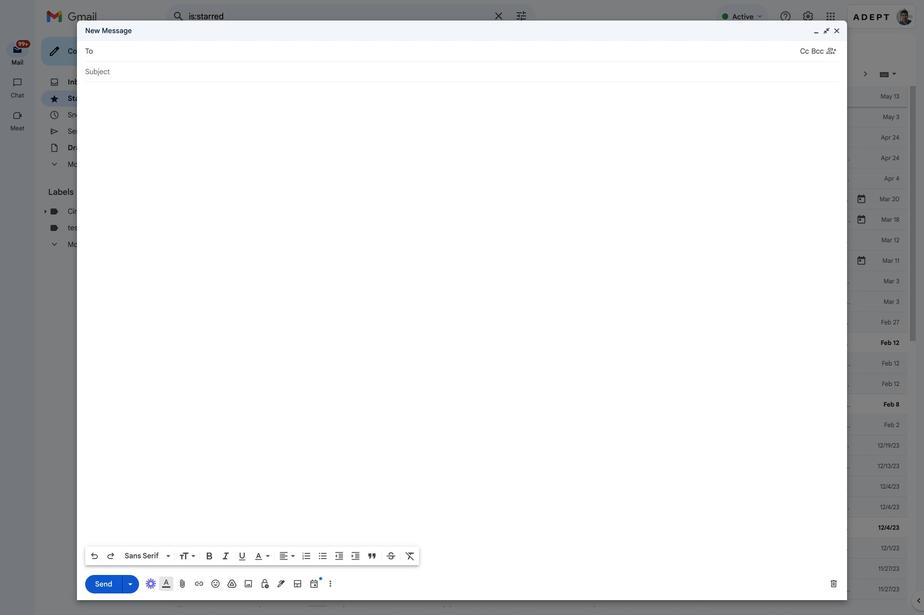 Task type: describe. For each thing, give the bounding box(es) containing it.
20 row from the top
[[166, 477, 908, 497]]

close image
[[833, 27, 842, 35]]

12 row from the top
[[166, 312, 908, 333]]

toggle confidential mode image
[[260, 579, 270, 589]]

10 row from the top
[[166, 271, 908, 292]]

indent more ‪(⌘])‬ image
[[351, 551, 361, 561]]

7 row from the top
[[166, 210, 908, 230]]

pop out image
[[823, 27, 831, 35]]

24 row from the top
[[166, 559, 908, 579]]

insert files using drive image
[[227, 579, 237, 589]]

14 row from the top
[[166, 353, 908, 374]]

bulleted list ‪(⌘⇧8)‬ image
[[318, 551, 328, 561]]

advanced search options image
[[511, 6, 532, 26]]

insert photo image
[[243, 579, 254, 589]]

insert signature image
[[276, 579, 287, 589]]

25 row from the top
[[166, 579, 908, 600]]

formatting options toolbar
[[85, 547, 420, 565]]

select a layout image
[[293, 579, 303, 589]]

more options image
[[328, 579, 334, 589]]

minimize image
[[813, 27, 821, 35]]

4 row from the top
[[166, 148, 908, 168]]

insert emoji ‪(⌘⇧2)‬ image
[[211, 579, 221, 589]]

set up a time to meet image
[[309, 579, 319, 589]]

2 row from the top
[[166, 107, 908, 127]]

26 row from the top
[[166, 600, 908, 615]]

1 row from the top
[[166, 86, 908, 107]]

undo ‪(⌘z)‬ image
[[89, 551, 100, 561]]

6 row from the top
[[166, 189, 908, 210]]

9 row from the top
[[166, 251, 908, 271]]

indent less ‪(⌘[)‬ image
[[334, 551, 345, 561]]



Task type: locate. For each thing, give the bounding box(es) containing it.
insert link ‪(⌘k)‬ image
[[194, 579, 204, 589]]

underline ‪(⌘u)‬ image
[[237, 551, 247, 562]]

remove formatting ‪(⌘\)‬ image
[[405, 551, 415, 561]]

navigation
[[0, 33, 36, 615]]

16 row from the top
[[166, 394, 908, 415]]

option inside formatting options "toolbar"
[[123, 551, 164, 561]]

5 row from the top
[[166, 168, 908, 189]]

quote ‪(⌘⇧9)‬ image
[[367, 551, 377, 561]]

discard draft ‪(⌘⇧d)‬ image
[[829, 579, 840, 589]]

fri, nov 24, 2023, 5:25 am element
[[878, 605, 900, 615]]

row
[[166, 86, 908, 107], [166, 107, 908, 127], [166, 127, 908, 148], [166, 148, 908, 168], [166, 168, 908, 189], [166, 189, 908, 210], [166, 210, 908, 230], [166, 230, 908, 251], [166, 251, 908, 271], [166, 271, 908, 292], [166, 292, 908, 312], [166, 312, 908, 333], [166, 333, 908, 353], [166, 353, 908, 374], [166, 374, 908, 394], [166, 394, 908, 415], [166, 415, 908, 435], [166, 435, 908, 456], [166, 456, 908, 477], [166, 477, 908, 497], [166, 497, 908, 518], [166, 518, 908, 538], [166, 538, 908, 559], [166, 559, 908, 579], [166, 579, 908, 600], [166, 600, 908, 615]]

18 row from the top
[[166, 435, 908, 456]]

23 row from the top
[[166, 538, 908, 559]]

older image
[[861, 69, 871, 79]]

more send options image
[[125, 579, 136, 589]]

Message Body text field
[[85, 87, 840, 544]]

15 row from the top
[[166, 374, 908, 394]]

22 row from the top
[[166, 518, 908, 538]]

bold ‪(⌘b)‬ image
[[204, 551, 215, 561]]

gmail image
[[46, 6, 102, 27]]

11 row from the top
[[166, 292, 908, 312]]

italic ‪(⌘i)‬ image
[[221, 551, 231, 561]]

dialog
[[77, 21, 848, 600]]

strikethrough ‪(⌘⇧x)‬ image
[[386, 551, 396, 561]]

13 row from the top
[[166, 333, 908, 353]]

attach files image
[[178, 579, 188, 589]]

search mail image
[[169, 7, 188, 26]]

mail, 871 unread messages image
[[13, 42, 29, 52]]

19 row from the top
[[166, 456, 908, 477]]

Search mail search field
[[166, 4, 536, 29]]

clear search image
[[489, 6, 509, 26]]

17 row from the top
[[166, 415, 908, 435]]

3 row from the top
[[166, 127, 908, 148]]

21 row from the top
[[166, 497, 908, 518]]

redo ‪(⌘y)‬ image
[[106, 551, 116, 561]]

numbered list ‪(⌘⇧7)‬ image
[[301, 551, 312, 561]]

option
[[123, 551, 164, 561]]

Subject field
[[85, 67, 840, 77]]

heading
[[0, 59, 35, 67], [0, 91, 35, 100], [0, 124, 35, 132], [48, 187, 146, 197]]

To recipients text field
[[97, 42, 801, 61]]

8 row from the top
[[166, 230, 908, 251]]



Task type: vqa. For each thing, say whether or not it's contained in the screenshot.
15th row from the bottom of the page
yes



